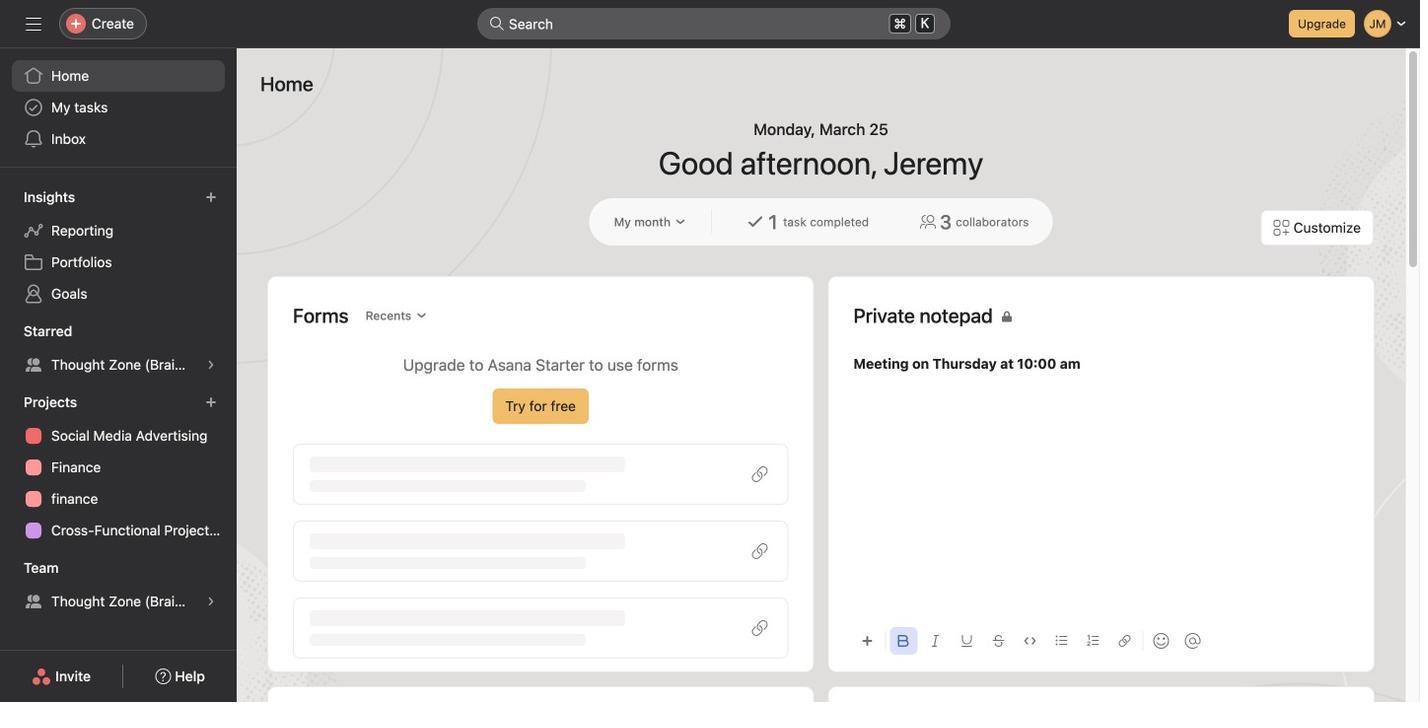 Task type: vqa. For each thing, say whether or not it's contained in the screenshot.
Filter for Overdue tasks
no



Task type: locate. For each thing, give the bounding box(es) containing it.
code image
[[1025, 635, 1036, 647]]

see details, thought zone (brainstorm space) image
[[205, 359, 217, 371], [205, 596, 217, 608]]

see details, thought zone (brainstorm space) image inside teams element
[[205, 596, 217, 608]]

2 see details, thought zone (brainstorm space) image from the top
[[205, 596, 217, 608]]

None field
[[477, 8, 951, 39]]

at mention image
[[1185, 633, 1201, 649]]

new insights image
[[205, 191, 217, 203]]

see details, thought zone (brainstorm space) image for starred element
[[205, 359, 217, 371]]

see details, thought zone (brainstorm space) image inside starred element
[[205, 359, 217, 371]]

prominent image
[[489, 16, 505, 32]]

teams element
[[0, 550, 237, 622]]

bold image
[[898, 635, 910, 647]]

bulleted list image
[[1056, 635, 1068, 647]]

strikethrough image
[[993, 635, 1005, 647]]

numbered list image
[[1088, 635, 1099, 647]]

toolbar
[[854, 619, 1350, 663]]

insert an object image
[[862, 635, 874, 647]]

1 vertical spatial see details, thought zone (brainstorm space) image
[[205, 596, 217, 608]]

1 see details, thought zone (brainstorm space) image from the top
[[205, 359, 217, 371]]

underline image
[[961, 635, 973, 647]]

0 vertical spatial see details, thought zone (brainstorm space) image
[[205, 359, 217, 371]]



Task type: describe. For each thing, give the bounding box(es) containing it.
projects element
[[0, 385, 237, 550]]

hide sidebar image
[[26, 16, 41, 32]]

starred element
[[0, 314, 237, 385]]

italics image
[[930, 635, 942, 647]]

emoji image
[[1154, 633, 1170, 649]]

link image
[[1119, 635, 1131, 647]]

insights element
[[0, 180, 237, 314]]

new project or portfolio image
[[205, 397, 217, 408]]

global element
[[0, 48, 237, 167]]

see details, thought zone (brainstorm space) image for teams element
[[205, 596, 217, 608]]

Search tasks, projects, and more text field
[[477, 8, 951, 39]]



